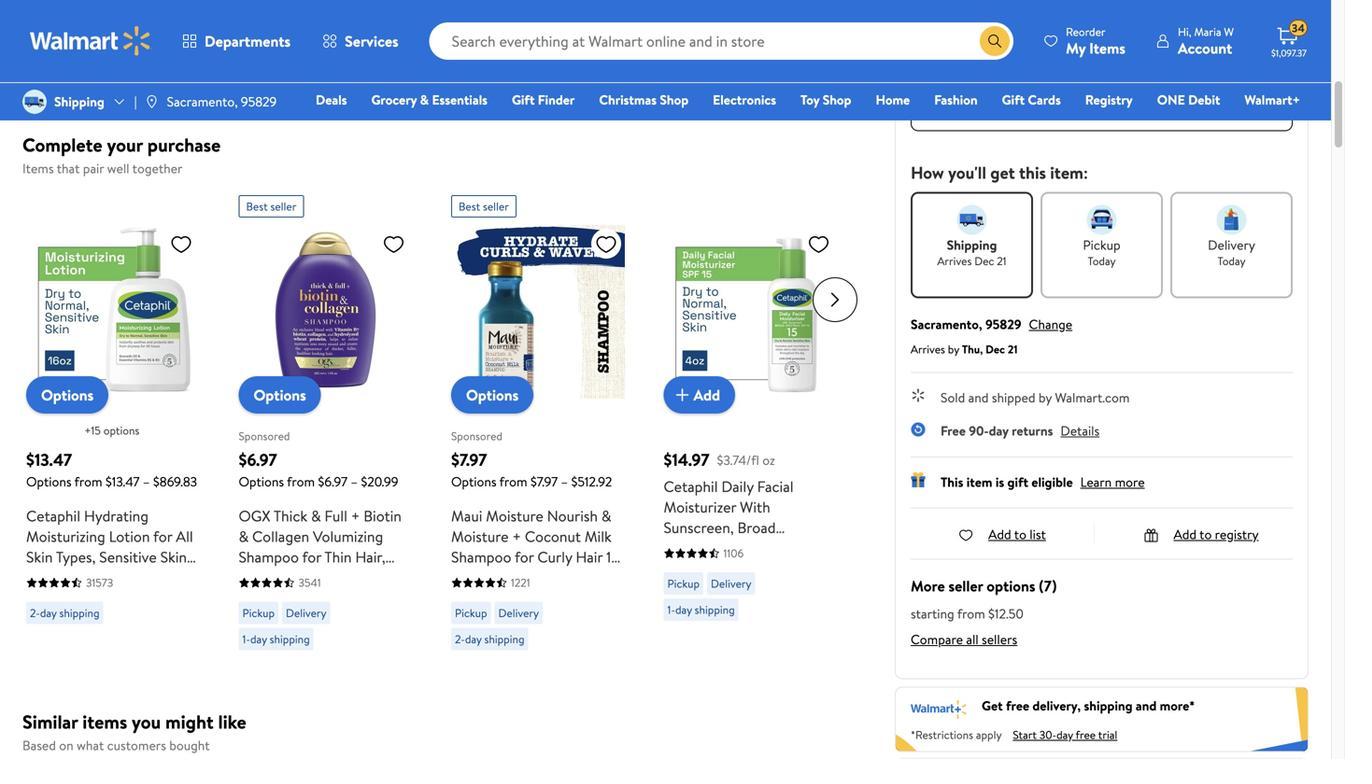 Task type: vqa. For each thing, say whether or not it's contained in the screenshot.
the Toy inside toy shop LINK
no



Task type: locate. For each thing, give the bounding box(es) containing it.
0 vertical spatial free,
[[732, 559, 765, 579]]

purchase for your
[[147, 132, 221, 158]]

1 sponsored from the left
[[239, 428, 290, 444]]

electronics
[[713, 91, 777, 109]]

3541
[[299, 575, 321, 591]]

2 product group from the left
[[239, 188, 413, 671]]

$13.47 up moisturizing
[[26, 449, 72, 472]]

13 inside ogx thick & full + biotin & collagen volumizing shampoo for thin hair, thickening shampoo with vitamin b7 & hydrolyzed wheat protein, paraben- free, sulfate-free surfactants, 13 fl oz
[[320, 650, 333, 671]]

1 horizontal spatial and
[[1136, 697, 1157, 715]]

options up maui
[[451, 473, 497, 491]]

shipping down the next image
[[54, 92, 104, 111]]

0 horizontal spatial cetaphil
[[26, 506, 80, 527]]

search icon image
[[988, 34, 1003, 49]]

oz left '1221'
[[464, 568, 479, 588]]

2 horizontal spatial for
[[515, 547, 534, 568]]

dec right thu,
[[986, 342, 1006, 357]]

0 horizontal spatial today
[[1088, 253, 1116, 269]]

registry link
[[1077, 90, 1142, 110]]

0 horizontal spatial +
[[351, 506, 360, 527]]

1 horizontal spatial free
[[1076, 727, 1096, 743]]

– left $20.99
[[351, 473, 358, 491]]

1 vertical spatial dec
[[986, 342, 1006, 357]]

arrives inside shipping arrives dec 21
[[938, 253, 972, 269]]

21
[[997, 253, 1007, 269], [1008, 342, 1018, 357]]

2 to from the left
[[1200, 526, 1212, 544]]

coconut
[[525, 527, 581, 547]]

free
[[1006, 697, 1030, 715], [1076, 727, 1096, 743]]

0 vertical spatial 1-
[[668, 602, 676, 618]]

change button
[[1029, 315, 1073, 334]]

delivery up sulfate- at the left bottom
[[286, 606, 327, 621]]

0 horizontal spatial 13
[[320, 650, 333, 671]]

4 product group from the left
[[664, 188, 838, 658]]

pair
[[83, 159, 104, 178]]

add left the registry
[[1174, 526, 1197, 544]]

$7.97
[[451, 449, 487, 472], [531, 473, 558, 491]]

0 horizontal spatial free
[[326, 629, 355, 650]]

1 horizontal spatial today
[[1218, 253, 1246, 269]]

product group containing $7.97
[[451, 188, 625, 658]]

options up sponsored $7.97 options from $7.97 – $512.92 at the left of the page
[[466, 385, 519, 406]]

0 horizontal spatial add
[[694, 385, 721, 405]]

sponsored up "ogx" on the bottom of page
[[239, 428, 290, 444]]

items right my
[[1090, 38, 1126, 58]]

1 horizontal spatial sponsored
[[451, 428, 503, 444]]

reorder my items
[[1066, 24, 1126, 58]]

complete your purchase items that pair well together
[[22, 132, 221, 178]]

$7.97 up nourish
[[531, 473, 558, 491]]

0 horizontal spatial 95829
[[241, 92, 277, 111]]

hi, maria w account
[[1178, 24, 1235, 58]]

0 vertical spatial 2-day shipping
[[30, 606, 100, 621]]

0 horizontal spatial gift
[[512, 91, 535, 109]]

from inside the $13.47 options from $13.47 – $869.83
[[74, 473, 102, 491]]

0 horizontal spatial how
[[911, 161, 945, 185]]

maui
[[451, 506, 483, 527]]

1- down wheat
[[243, 632, 250, 648]]

1 horizontal spatial options
[[987, 576, 1036, 597]]

curly
[[538, 547, 572, 568]]

1 shop from the left
[[660, 91, 689, 109]]

2-day shipping
[[30, 606, 100, 621], [455, 632, 525, 648]]

gift left finder on the left top of page
[[512, 91, 535, 109]]

$6.97 up "full"
[[318, 473, 348, 491]]

shipping up surfactants,
[[270, 632, 310, 648]]

1 horizontal spatial for
[[302, 547, 322, 568]]

thick
[[274, 506, 308, 527]]

2-day shipping down 31573
[[30, 606, 100, 621]]

free 90-day returns details
[[941, 422, 1100, 440]]

21 up the sacramento, 95829 change arrives by thu, dec 21
[[997, 253, 1007, 269]]

0 horizontal spatial by
[[948, 342, 960, 357]]

fl down maui
[[451, 568, 461, 588]]

0 horizontal spatial shampoo
[[239, 547, 299, 568]]

today inside pickup today
[[1088, 253, 1116, 269]]

today down intent image for pickup
[[1088, 253, 1116, 269]]

skin,
[[160, 547, 191, 568]]

0 horizontal spatial 1-
[[243, 632, 250, 648]]

options inside the $13.47 options from $13.47 – $869.83
[[26, 473, 72, 491]]

pickup down spectrum
[[668, 576, 700, 592]]

1 horizontal spatial options link
[[239, 377, 321, 414]]

product group containing $13.47
[[26, 188, 200, 658]]

1 – from the left
[[143, 473, 150, 491]]

add to cart image
[[671, 384, 694, 407]]

1 horizontal spatial –
[[351, 473, 358, 491]]

options link up sponsored $6.97 options from $6.97 – $20.99
[[239, 377, 321, 414]]

1 today from the left
[[1088, 253, 1116, 269]]

0 horizontal spatial 2-
[[30, 606, 40, 621]]

and
[[969, 389, 989, 407], [1136, 697, 1157, 715]]

free right 'get'
[[1006, 697, 1030, 715]]

0 horizontal spatial sponsored
[[239, 428, 290, 444]]

2-day shipping down '1221'
[[455, 632, 525, 648]]

1 vertical spatial 21
[[1008, 342, 1018, 357]]

1 best from the left
[[246, 199, 268, 214]]

grocery
[[371, 91, 417, 109]]

sacramento, inside the sacramento, 95829 change arrives by thu, dec 21
[[911, 315, 983, 334]]

0 horizontal spatial free
[[1006, 697, 1030, 715]]

free, inside ogx thick & full + biotin & collagen volumizing shampoo for thin hair, thickening shampoo with vitamin b7 & hydrolyzed wheat protein, paraben- free, sulfate-free surfactants, 13 fl oz
[[239, 629, 271, 650]]

1 horizontal spatial items
[[1090, 38, 1126, 58]]

1 vertical spatial free
[[326, 629, 355, 650]]

options up +15
[[41, 385, 94, 406]]

free, inside $14.97 $3.74/fl oz cetaphil daily facial moisturizer with sunscreen, broad spectrum spf 15, fragrance free, 4 oz
[[732, 559, 765, 579]]

13 inside maui moisture nourish & moisture + coconut milk shampoo for curly hair 13 fl oz
[[607, 547, 619, 568]]

0 vertical spatial 1-day shipping
[[668, 602, 735, 618]]

1 horizontal spatial how
[[1006, 10, 1032, 28]]

cetaphil up the skin
[[26, 506, 80, 527]]

by
[[948, 342, 960, 357], [1039, 389, 1052, 407]]

add left the list
[[989, 526, 1012, 544]]

details button
[[1061, 422, 1100, 440]]

– for $7.97
[[561, 473, 568, 491]]

2 horizontal spatial shampoo
[[451, 547, 512, 568]]

options up moisturizing
[[26, 473, 72, 491]]

arrives left thu,
[[911, 342, 946, 357]]

– inside sponsored $6.97 options from $6.97 – $20.99
[[351, 473, 358, 491]]

2 horizontal spatial –
[[561, 473, 568, 491]]

delivery down intent image for delivery
[[1209, 236, 1256, 254]]

95829 left change
[[986, 315, 1022, 334]]

moisture left coconut
[[451, 527, 509, 547]]

how inside button
[[1006, 10, 1032, 28]]

purchase
[[1015, 92, 1066, 110], [147, 132, 221, 158]]

2 horizontal spatial seller
[[949, 576, 984, 597]]

today inside delivery today
[[1218, 253, 1246, 269]]

sponsored for $7.97
[[451, 428, 503, 444]]

add up the $14.97
[[694, 385, 721, 405]]

more seller options (7) starting from $12.50 compare all sellers
[[911, 576, 1057, 649]]

1-day shipping
[[668, 602, 735, 618], [243, 632, 310, 648]]

details
[[1061, 422, 1100, 440]]

0 vertical spatial 95829
[[241, 92, 277, 111]]

product group containing $14.97
[[664, 188, 838, 658]]

1 best seller from the left
[[246, 199, 297, 214]]

cetaphil daily facial moisturizer with sunscreen, broad spectrum spf 15, fragrance free, 4 oz image
[[664, 225, 838, 399]]

arrives down intent image for shipping
[[938, 253, 972, 269]]

seller
[[271, 199, 297, 214], [483, 199, 509, 214], [949, 576, 984, 597]]

sponsored up maui
[[451, 428, 503, 444]]

13 right hair
[[607, 547, 619, 568]]

to
[[1015, 526, 1027, 544], [1200, 526, 1212, 544]]

best seller for $6.97
[[246, 199, 297, 214]]

0 horizontal spatial options link
[[26, 377, 109, 414]]

15,
[[759, 538, 776, 559]]

2 horizontal spatial options link
[[451, 377, 534, 414]]

purchase right time
[[1015, 92, 1066, 110]]

& right nourish
[[602, 506, 612, 527]]

for left "all"
[[153, 527, 173, 547]]

1 horizontal spatial seller
[[483, 199, 509, 214]]

add inside add button
[[694, 385, 721, 405]]

volumizing
[[313, 527, 383, 547]]

1 horizontal spatial to
[[1200, 526, 1212, 544]]

0 horizontal spatial shop
[[660, 91, 689, 109]]

maui moisture nourish & moisture + coconut milk shampoo for curly hair 13 fl oz image
[[451, 225, 625, 399]]

add button
[[664, 377, 736, 414]]

items left that
[[22, 159, 54, 178]]

biotin
[[364, 506, 402, 527]]

options link
[[26, 377, 109, 414], [239, 377, 321, 414], [451, 377, 534, 414]]

items
[[1090, 38, 1126, 58], [22, 159, 54, 178]]

0 horizontal spatial shipping
[[54, 92, 104, 111]]

1 vertical spatial 13
[[320, 650, 333, 671]]

1 vertical spatial options
[[987, 576, 1036, 597]]

add
[[694, 385, 721, 405], [989, 526, 1012, 544], [1174, 526, 1197, 544]]

0 horizontal spatial for
[[153, 527, 173, 547]]

works
[[1046, 10, 1080, 28]]

add for add to list
[[989, 526, 1012, 544]]

95829 for sacramento, 95829
[[241, 92, 277, 111]]

add for add to registry
[[1174, 526, 1197, 544]]

2 today from the left
[[1218, 253, 1246, 269]]

1 horizontal spatial sacramento,
[[911, 315, 983, 334]]

reorder
[[1066, 24, 1106, 40]]

$14.97 $3.74/fl oz cetaphil daily facial moisturizer with sunscreen, broad spectrum spf 15, fragrance free, 4 oz
[[664, 449, 796, 579]]

returns
[[1012, 422, 1054, 440]]

shop for toy shop
[[823, 91, 852, 109]]

– for $6.97
[[351, 473, 358, 491]]

shop right toy
[[823, 91, 852, 109]]

$7.97 up maui
[[451, 449, 487, 472]]

how left you'll
[[911, 161, 945, 185]]

get
[[982, 697, 1003, 715]]

2 sponsored from the left
[[451, 428, 503, 444]]

+ left coconut
[[513, 527, 521, 547]]

0 horizontal spatial fl
[[336, 650, 345, 671]]

0 vertical spatial purchase
[[1015, 92, 1066, 110]]

2 gift from the left
[[1002, 91, 1025, 109]]

3 product group from the left
[[451, 188, 625, 658]]

add to favorites list, ogx thick & full + biotin & collagen volumizing shampoo for thin hair, thickening shampoo with vitamin b7 & hydrolyzed wheat protein, paraben-free, sulfate-free surfactants, 13 fl oz image
[[383, 233, 405, 256]]

shipping
[[54, 92, 104, 111], [947, 236, 998, 254]]

 image
[[145, 94, 159, 109]]

13 down protein,
[[320, 650, 333, 671]]

0 vertical spatial 21
[[997, 253, 1007, 269]]

cetaphil
[[664, 477, 718, 497], [26, 506, 80, 527]]

1 vertical spatial by
[[1039, 389, 1052, 407]]

1 horizontal spatial best
[[459, 199, 480, 214]]

electronics link
[[705, 90, 785, 110]]

item
[[967, 473, 993, 492]]

for up 3541
[[302, 547, 322, 568]]

1 to from the left
[[1015, 526, 1027, 544]]

change
[[1029, 315, 1073, 334]]

$1,097.37
[[1272, 47, 1307, 59]]

gift inside gift finder link
[[512, 91, 535, 109]]

by inside the sacramento, 95829 change arrives by thu, dec 21
[[948, 342, 960, 357]]

0 horizontal spatial options
[[103, 423, 140, 439]]

dec down intent image for shipping
[[975, 253, 995, 269]]

shampoo
[[239, 547, 299, 568], [451, 547, 512, 568], [311, 568, 372, 588]]

95829 down departments
[[241, 92, 277, 111]]

hydrating
[[84, 506, 149, 527]]

dec inside the sacramento, 95829 change arrives by thu, dec 21
[[986, 342, 1006, 357]]

shipping down intent image for shipping
[[947, 236, 998, 254]]

1 vertical spatial arrives
[[911, 342, 946, 357]]

cetaphil down the $14.97
[[664, 477, 718, 497]]

+
[[351, 506, 360, 527], [513, 527, 521, 547]]

shop right christmas
[[660, 91, 689, 109]]

pickup down intent image for pickup
[[1083, 236, 1121, 254]]

hair
[[576, 547, 603, 568]]

options link up sponsored $7.97 options from $7.97 – $512.92 at the left of the page
[[451, 377, 534, 414]]

shipping for shipping
[[54, 92, 104, 111]]

add to favorites list, cetaphil hydrating moisturizing lotion for all skin types, sensitive skin, 16 oz image
[[170, 233, 193, 256]]

95829 inside the sacramento, 95829 change arrives by thu, dec 21
[[986, 315, 1022, 334]]

free left 90-
[[941, 422, 966, 440]]

1 vertical spatial cetaphil
[[26, 506, 80, 527]]

get free delivery, shipping and more*
[[982, 697, 1196, 715]]

moisture
[[486, 506, 544, 527], [451, 527, 509, 547]]

options right +15
[[103, 423, 140, 439]]

how left the it
[[1006, 10, 1032, 28]]

0 horizontal spatial best seller
[[246, 199, 297, 214]]

grocery & essentials
[[371, 91, 488, 109]]

home
[[876, 91, 910, 109]]

0 vertical spatial sacramento,
[[167, 92, 238, 111]]

1 horizontal spatial $6.97
[[318, 473, 348, 491]]

1 horizontal spatial shipping
[[947, 236, 998, 254]]

today down intent image for delivery
[[1218, 253, 1246, 269]]

0 vertical spatial $6.97
[[239, 449, 277, 472]]

shipping down '1221'
[[485, 632, 525, 648]]

$13.47 up the hydrating
[[105, 473, 140, 491]]

31573
[[86, 575, 113, 591]]

shipping down 31573
[[59, 606, 100, 621]]

0 vertical spatial fl
[[451, 568, 461, 588]]

1 vertical spatial sacramento,
[[911, 315, 983, 334]]

by right shipped
[[1039, 389, 1052, 407]]

protein,
[[284, 609, 335, 629]]

sponsored inside sponsored $7.97 options from $7.97 – $512.92
[[451, 428, 503, 444]]

0 vertical spatial $13.47
[[26, 449, 72, 472]]

hydrolyzed
[[326, 588, 400, 609]]

options link up +15
[[26, 377, 109, 414]]

vitamin
[[239, 588, 289, 609]]

free, left 4
[[732, 559, 765, 579]]

and right the sold
[[969, 389, 989, 407]]

all
[[967, 631, 979, 649]]

free
[[941, 422, 966, 440], [326, 629, 355, 650]]

start 30-day free trial
[[1013, 727, 1118, 743]]

registry
[[1216, 526, 1259, 544]]

moisturizing
[[26, 527, 105, 547]]

$8.78
[[1242, 92, 1272, 110]]

how it works
[[1006, 10, 1080, 28]]

& left collagen
[[239, 527, 249, 547]]

$6.97 up "ogx" on the bottom of page
[[239, 449, 277, 472]]

1 vertical spatial 1-
[[243, 632, 250, 648]]

customers
[[107, 737, 166, 755]]

purchase up together
[[147, 132, 221, 158]]

gift inside gift cards link
[[1002, 91, 1025, 109]]

1 product group from the left
[[26, 188, 200, 658]]

product group containing $6.97
[[239, 188, 413, 671]]

0 vertical spatial free
[[1006, 697, 1030, 715]]

gift finder link
[[504, 90, 583, 110]]

– left $512.92 at the bottom of the page
[[561, 473, 568, 491]]

1 horizontal spatial 1-day shipping
[[668, 602, 735, 618]]

0 vertical spatial options
[[103, 423, 140, 439]]

gift for gift finder
[[512, 91, 535, 109]]

1 vertical spatial free
[[1076, 727, 1096, 743]]

from up thick
[[287, 473, 315, 491]]

1 horizontal spatial by
[[1039, 389, 1052, 407]]

sacramento, up thu,
[[911, 315, 983, 334]]

pickup
[[1083, 236, 1121, 254], [668, 576, 700, 592], [243, 606, 275, 621], [455, 606, 487, 621]]

gift for gift cards
[[1002, 91, 1025, 109]]

1-day shipping up surfactants,
[[243, 632, 310, 648]]

+ inside ogx thick & full + biotin & collagen volumizing shampoo for thin hair, thickening shampoo with vitamin b7 & hydrolyzed wheat protein, paraben- free, sulfate-free surfactants, 13 fl oz
[[351, 506, 360, 527]]

shampoo inside maui moisture nourish & moisture + coconut milk shampoo for curly hair 13 fl oz
[[451, 547, 512, 568]]

– inside sponsored $7.97 options from $7.97 – $512.92
[[561, 473, 568, 491]]

1 gift from the left
[[512, 91, 535, 109]]

2 – from the left
[[351, 473, 358, 491]]

0 vertical spatial and
[[969, 389, 989, 407]]

next image image
[[77, 73, 92, 88]]

to left the registry
[[1200, 526, 1212, 544]]

1 horizontal spatial shop
[[823, 91, 852, 109]]

$20.99
[[361, 473, 399, 491]]

0 vertical spatial dec
[[975, 253, 995, 269]]

None radio
[[927, 92, 946, 111]]

– left $869.83
[[143, 473, 150, 491]]

0 vertical spatial 13
[[607, 547, 619, 568]]

2 horizontal spatial add
[[1174, 526, 1197, 544]]

2 shop from the left
[[823, 91, 852, 109]]

1 horizontal spatial 2-day shipping
[[455, 632, 525, 648]]

list
[[1030, 526, 1047, 544]]

you
[[132, 709, 161, 735]]

$6.97
[[239, 449, 277, 472], [318, 473, 348, 491]]

1 horizontal spatial 95829
[[986, 315, 1022, 334]]

0 horizontal spatial $13.47
[[26, 449, 72, 472]]

departments
[[205, 31, 291, 51]]

shipping inside banner
[[1084, 697, 1133, 715]]

starting
[[911, 605, 955, 623]]

free down hydrolyzed
[[326, 629, 355, 650]]

3 – from the left
[[561, 473, 568, 491]]

purchase inside complete your purchase items that pair well together
[[147, 132, 221, 158]]

options link for $6.97
[[239, 377, 321, 414]]

1 horizontal spatial 21
[[1008, 342, 1018, 357]]

oz right 16
[[43, 568, 57, 588]]

add to favorites list, maui moisture nourish & moisture + coconut milk shampoo for curly hair 13 fl oz image
[[595, 233, 618, 256]]

toy shop
[[801, 91, 852, 109]]

 image
[[22, 90, 47, 114]]

free, down "vitamin" at the left bottom
[[239, 629, 271, 650]]

from up the hydrating
[[74, 473, 102, 491]]

fl
[[451, 568, 461, 588], [336, 650, 345, 671]]

& right grocery
[[420, 91, 429, 109]]

1 horizontal spatial cetaphil
[[664, 477, 718, 497]]

0 horizontal spatial best
[[246, 199, 268, 214]]

1-
[[668, 602, 676, 618], [243, 632, 250, 648]]

2 best seller from the left
[[459, 199, 509, 214]]

sacramento, for sacramento, 95829
[[167, 92, 238, 111]]

options up $12.50
[[987, 576, 1036, 597]]

3 options link from the left
[[451, 377, 534, 414]]

1 horizontal spatial best seller
[[459, 199, 509, 214]]

for up '1221'
[[515, 547, 534, 568]]

sellers
[[982, 631, 1018, 649]]

from
[[74, 473, 102, 491], [287, 473, 315, 491], [500, 473, 528, 491], [958, 605, 986, 623]]

toy
[[801, 91, 820, 109]]

purchase for time
[[1015, 92, 1066, 110]]

and left more*
[[1136, 697, 1157, 715]]

shipping inside shipping arrives dec 21
[[947, 236, 998, 254]]

get
[[991, 161, 1016, 185]]

shipping up trial
[[1084, 697, 1133, 715]]

fl inside maui moisture nourish & moisture + coconut milk shampoo for curly hair 13 fl oz
[[451, 568, 461, 588]]

oz down 'paraben-'
[[349, 650, 363, 671]]

shipping for shipping arrives dec 21
[[947, 236, 998, 254]]

from up coconut
[[500, 473, 528, 491]]

intent image for shipping image
[[957, 205, 987, 235]]

cetaphil hydrating moisturizing lotion for all skin types, sensitive skin, 16 oz image
[[26, 225, 200, 399]]

product group
[[26, 188, 200, 658], [239, 188, 413, 671], [451, 188, 625, 658], [664, 188, 838, 658]]

+15 options
[[84, 423, 140, 439]]

0 vertical spatial cetaphil
[[664, 477, 718, 497]]

1 vertical spatial $6.97
[[318, 473, 348, 491]]

to left the list
[[1015, 526, 1027, 544]]

departments button
[[166, 19, 307, 64]]

next slide for complete your purchase list image
[[813, 278, 858, 322]]

best for $7.97
[[459, 199, 480, 214]]

sponsored inside sponsored $6.97 options from $6.97 – $20.99
[[239, 428, 290, 444]]

options link for $7.97
[[451, 377, 534, 414]]

options up sponsored $6.97 options from $6.97 – $20.99
[[254, 385, 306, 406]]

$13.47 options from $13.47 – $869.83
[[26, 449, 197, 491]]

how
[[1006, 10, 1032, 28], [911, 161, 945, 185]]

1 horizontal spatial gift
[[1002, 91, 1025, 109]]

options up "ogx" on the bottom of page
[[239, 473, 284, 491]]

by left thu,
[[948, 342, 960, 357]]

1 horizontal spatial free
[[941, 422, 966, 440]]

1 vertical spatial fl
[[336, 650, 345, 671]]

+ right "full"
[[351, 506, 360, 527]]

ogx thick & full + biotin & collagen volumizing shampoo for thin hair, thickening shampoo with vitamin b7 & hydrolyzed wheat protein, paraben-free, sulfate-free surfactants, 13 fl oz image
[[239, 225, 413, 399]]

21 inside the sacramento, 95829 change arrives by thu, dec 21
[[1008, 342, 1018, 357]]

free inside ogx thick & full + biotin & collagen volumizing shampoo for thin hair, thickening shampoo with vitamin b7 & hydrolyzed wheat protein, paraben- free, sulfate-free surfactants, 13 fl oz
[[326, 629, 355, 650]]

sacramento, right | on the top left of the page
[[167, 92, 238, 111]]

spectrum
[[664, 538, 727, 559]]

2 options link from the left
[[239, 377, 321, 414]]

1 horizontal spatial add
[[989, 526, 1012, 544]]

0 horizontal spatial $7.97
[[451, 449, 487, 472]]

0 vertical spatial $7.97
[[451, 449, 487, 472]]

arrives inside the sacramento, 95829 change arrives by thu, dec 21
[[911, 342, 946, 357]]

0 vertical spatial shipping
[[54, 92, 104, 111]]

fl inside ogx thick & full + biotin & collagen volumizing shampoo for thin hair, thickening shampoo with vitamin b7 & hydrolyzed wheat protein, paraben- free, sulfate-free surfactants, 13 fl oz
[[336, 650, 345, 671]]

1 vertical spatial 1-day shipping
[[243, 632, 310, 648]]

& inside maui moisture nourish & moisture + coconut milk shampoo for curly hair 13 fl oz
[[602, 506, 612, 527]]

2 best from the left
[[459, 199, 480, 214]]

1-day shipping down fragrance
[[668, 602, 735, 618]]

1 horizontal spatial $13.47
[[105, 473, 140, 491]]



Task type: describe. For each thing, give the bounding box(es) containing it.
1 horizontal spatial shampoo
[[311, 568, 372, 588]]

pickup down the thickening at bottom
[[243, 606, 275, 621]]

1 options link from the left
[[26, 377, 109, 414]]

dec inside shipping arrives dec 21
[[975, 253, 995, 269]]

intent image for delivery image
[[1217, 205, 1247, 235]]

you'll
[[949, 161, 987, 185]]

gifting made easy image
[[911, 473, 926, 488]]

sponsored for $6.97
[[239, 428, 290, 444]]

seller for $6.97
[[271, 199, 297, 214]]

compare all sellers button
[[911, 631, 1018, 649]]

daily
[[722, 477, 754, 497]]

from inside sponsored $6.97 options from $6.97 – $20.99
[[287, 473, 315, 491]]

might
[[165, 709, 214, 735]]

christmas shop
[[599, 91, 689, 109]]

cetaphil inside $14.97 $3.74/fl oz cetaphil daily facial moisturizer with sunscreen, broad spectrum spf 15, fragrance free, 4 oz
[[664, 477, 718, 497]]

fashion link
[[926, 90, 987, 110]]

walmart plus image
[[911, 697, 967, 720]]

34
[[1293, 20, 1305, 36]]

sponsored $7.97 options from $7.97 – $512.92
[[451, 428, 612, 491]]

+ inside maui moisture nourish & moisture + coconut milk shampoo for curly hair 13 fl oz
[[513, 527, 521, 547]]

with
[[375, 568, 403, 588]]

what
[[77, 737, 104, 755]]

Walmart Site-Wide search field
[[430, 22, 1014, 60]]

from inside sponsored $7.97 options from $7.97 – $512.92
[[500, 473, 528, 491]]

items inside reorder my items
[[1090, 38, 1126, 58]]

0 horizontal spatial $6.97
[[239, 449, 277, 472]]

delivery,
[[1033, 697, 1081, 715]]

oz inside maui moisture nourish & moisture + coconut milk shampoo for curly hair 13 fl oz
[[464, 568, 479, 588]]

it
[[1035, 10, 1043, 28]]

30-
[[1040, 727, 1057, 743]]

delivery down '1221'
[[499, 606, 539, 621]]

this
[[941, 473, 964, 492]]

add to registry button
[[1144, 526, 1259, 544]]

walmart+ link
[[1237, 90, 1309, 110]]

christmas shop link
[[591, 90, 697, 110]]

& left "full"
[[311, 506, 321, 527]]

cetaphil inside "cetaphil hydrating moisturizing lotion for all skin types, sensitive skin, 16 oz"
[[26, 506, 80, 527]]

types,
[[56, 547, 96, 568]]

add to registry
[[1174, 526, 1259, 544]]

seller for $7.97
[[483, 199, 509, 214]]

1221
[[511, 575, 530, 591]]

shipping down fragrance
[[695, 602, 735, 618]]

gift finder
[[512, 91, 575, 109]]

best for $6.97
[[246, 199, 268, 214]]

how for how it works
[[1006, 10, 1032, 28]]

one debit
[[1158, 91, 1221, 109]]

item:
[[1051, 161, 1089, 185]]

Search search field
[[430, 22, 1014, 60]]

essentials
[[432, 91, 488, 109]]

*restrictions apply
[[911, 727, 1002, 743]]

maui moisture nourish & moisture + coconut milk shampoo for curly hair 13 fl oz
[[451, 506, 619, 588]]

21 inside shipping arrives dec 21
[[997, 253, 1007, 269]]

your
[[107, 132, 143, 158]]

all
[[176, 527, 193, 547]]

one debit link
[[1149, 90, 1229, 110]]

today for delivery
[[1218, 253, 1246, 269]]

learn more button
[[1081, 473, 1145, 492]]

one
[[1158, 91, 1186, 109]]

similar
[[22, 709, 78, 735]]

trial
[[1099, 727, 1118, 743]]

delivery today
[[1209, 236, 1256, 269]]

|
[[134, 92, 137, 111]]

sunscreen,
[[664, 518, 734, 538]]

learn
[[1081, 473, 1112, 492]]

to for list
[[1015, 526, 1027, 544]]

today for pickup
[[1088, 253, 1116, 269]]

& right b7 in the bottom of the page
[[313, 588, 323, 609]]

for inside "cetaphil hydrating moisturizing lotion for all skin types, sensitive skin, 16 oz"
[[153, 527, 173, 547]]

shipping arrives dec 21
[[938, 236, 1007, 269]]

walmart.com
[[1056, 389, 1130, 407]]

oz inside "cetaphil hydrating moisturizing lotion for all skin types, sensitive skin, 16 oz"
[[43, 568, 57, 588]]

apply
[[976, 727, 1002, 743]]

lotion
[[109, 527, 150, 547]]

sold
[[941, 389, 966, 407]]

deals link
[[307, 90, 356, 110]]

best seller for $7.97
[[459, 199, 509, 214]]

1 vertical spatial 2-
[[455, 632, 465, 648]]

deals
[[316, 91, 347, 109]]

ogx thick & full + biotin & collagen volumizing shampoo for thin hair, thickening shampoo with vitamin b7 & hydrolyzed wheat protein, paraben- free, sulfate-free surfactants, 13 fl oz
[[239, 506, 403, 671]]

that
[[57, 159, 80, 178]]

thin
[[325, 547, 352, 568]]

$3.74/fl
[[717, 451, 760, 469]]

start
[[1013, 727, 1037, 743]]

95829 for sacramento, 95829 change arrives by thu, dec 21
[[986, 315, 1022, 334]]

like
[[218, 709, 247, 735]]

christmas
[[599, 91, 657, 109]]

1 horizontal spatial $7.97
[[531, 473, 558, 491]]

add for add
[[694, 385, 721, 405]]

seller inside more seller options (7) starting from $12.50 compare all sellers
[[949, 576, 984, 597]]

add to favorites list, cetaphil daily facial moisturizer with sunscreen, broad spectrum spf 15, fragrance free, 4 oz image
[[808, 233, 830, 256]]

more
[[1115, 473, 1145, 492]]

fashion
[[935, 91, 978, 109]]

oz inside ogx thick & full + biotin & collagen volumizing shampoo for thin hair, thickening shampoo with vitamin b7 & hydrolyzed wheat protein, paraben- free, sulfate-free surfactants, 13 fl oz
[[349, 650, 363, 671]]

day inside get free delivery, shipping and more* banner
[[1057, 727, 1074, 743]]

get free delivery, shipping and more* banner
[[895, 687, 1309, 753]]

1 horizontal spatial 1-
[[668, 602, 676, 618]]

finder
[[538, 91, 575, 109]]

sacramento, for sacramento, 95829 change arrives by thu, dec 21
[[911, 315, 983, 334]]

oz up facial
[[763, 451, 775, 469]]

sacramento, 95829
[[167, 92, 277, 111]]

broad
[[738, 518, 776, 538]]

similar items you might like based on what customers bought
[[22, 709, 247, 755]]

gift cards
[[1002, 91, 1061, 109]]

to for registry
[[1200, 526, 1212, 544]]

– inside the $13.47 options from $13.47 – $869.83
[[143, 473, 150, 491]]

with
[[740, 497, 771, 518]]

options inside sponsored $7.97 options from $7.97 – $512.92
[[451, 473, 497, 491]]

0 vertical spatial 2-
[[30, 606, 40, 621]]

collagen
[[252, 527, 309, 547]]

my
[[1066, 38, 1086, 58]]

shop for christmas shop
[[660, 91, 689, 109]]

1 vertical spatial 2-day shipping
[[455, 632, 525, 648]]

on
[[59, 737, 74, 755]]

fragrance
[[664, 559, 729, 579]]

milk
[[585, 527, 612, 547]]

delivery down 1106
[[711, 576, 752, 592]]

options inside more seller options (7) starting from $12.50 compare all sellers
[[987, 576, 1036, 597]]

and inside banner
[[1136, 697, 1157, 715]]

one-time purchase
[[957, 92, 1066, 110]]

skin
[[26, 547, 53, 568]]

w
[[1225, 24, 1235, 40]]

cetaphil gentle skin cleanser for dry to normal sensitive skin, hydrating face wash, 8 oz - image 5 of 12 image
[[32, 0, 141, 57]]

this
[[1020, 161, 1047, 185]]

how it works button
[[1006, 4, 1080, 34]]

wheat
[[239, 609, 281, 629]]

intent image for pickup image
[[1087, 205, 1117, 235]]

1 vertical spatial $13.47
[[105, 473, 140, 491]]

complete
[[22, 132, 102, 158]]

1106
[[724, 546, 744, 562]]

0 horizontal spatial 2-day shipping
[[30, 606, 100, 621]]

moisture right maui
[[486, 506, 544, 527]]

pickup down maui moisture nourish & moisture + coconut milk shampoo for curly hair 13 fl oz
[[455, 606, 487, 621]]

thu,
[[962, 342, 983, 357]]

hi,
[[1178, 24, 1192, 40]]

0 vertical spatial free
[[941, 422, 966, 440]]

oz right 4
[[781, 559, 796, 579]]

for inside ogx thick & full + biotin & collagen volumizing shampoo for thin hair, thickening shampoo with vitamin b7 & hydrolyzed wheat protein, paraben- free, sulfate-free surfactants, 13 fl oz
[[302, 547, 322, 568]]

sold and shipped by walmart.com
[[941, 389, 1130, 407]]

shipped
[[992, 389, 1036, 407]]

account
[[1178, 38, 1233, 58]]

items inside complete your purchase items that pair well together
[[22, 159, 54, 178]]

nourish
[[547, 506, 598, 527]]

for inside maui moisture nourish & moisture + coconut milk shampoo for curly hair 13 fl oz
[[515, 547, 534, 568]]

how for how you'll get this item:
[[911, 161, 945, 185]]

walmart image
[[30, 26, 151, 56]]

from inside more seller options (7) starting from $12.50 compare all sellers
[[958, 605, 986, 623]]

options inside sponsored $6.97 options from $6.97 – $20.99
[[239, 473, 284, 491]]

sponsored $6.97 options from $6.97 – $20.99
[[239, 428, 399, 491]]

(7)
[[1039, 576, 1057, 597]]



